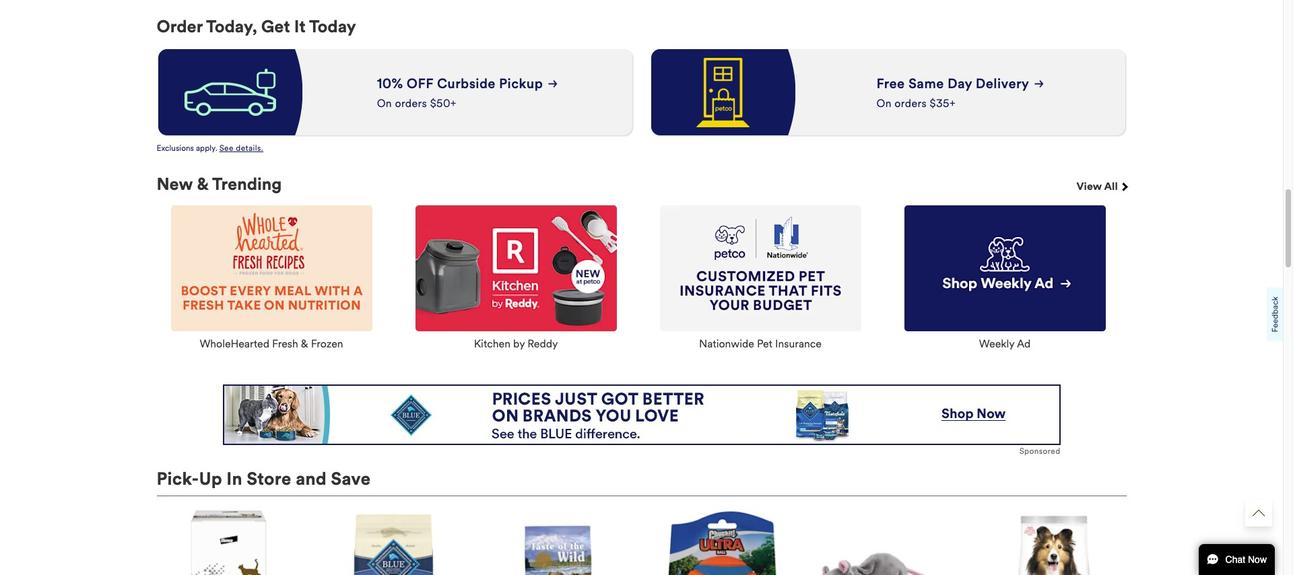Task type: describe. For each thing, give the bounding box(es) containing it.
wholehearted fresh & frozen
[[199, 338, 343, 350]]

store
[[247, 468, 292, 489]]

pickup
[[499, 75, 543, 92]]

same
[[909, 75, 944, 92]]

by
[[513, 338, 525, 350]]

view all link
[[1077, 175, 1127, 206]]

kitchen
[[474, 338, 510, 350]]

0 horizontal spatial &
[[197, 174, 209, 195]]

day
[[948, 75, 972, 92]]

nationwide pet insurance link
[[699, 332, 822, 352]]

today,
[[206, 16, 257, 37]]

all
[[1104, 180, 1118, 193]]

curbside
[[437, 75, 496, 92]]

10%
[[377, 75, 407, 92]]

$35+
[[930, 97, 956, 110]]

today
[[309, 16, 356, 37]]

view all
[[1077, 180, 1121, 193]]

pick-up in store and save
[[157, 468, 371, 489]]

new & trending
[[157, 174, 282, 195]]

pet
[[757, 338, 772, 350]]

new
[[157, 174, 193, 195]]

curbside pickup
[[434, 75, 543, 92]]

and
[[296, 468, 327, 489]]

view
[[1077, 180, 1102, 193]]

kitchen by reddy
[[474, 338, 558, 350]]

order today, get it today
[[157, 16, 356, 37]]

frozen
[[311, 338, 343, 350]]

weekly ad link
[[979, 332, 1031, 352]]

scroll to top image
[[1253, 507, 1265, 519]]

nationwide
[[699, 338, 754, 350]]

on for free same day delivery
[[877, 97, 892, 110]]



Task type: locate. For each thing, give the bounding box(es) containing it.
on orders $35+
[[877, 97, 956, 110]]

it
[[294, 16, 306, 37]]

details.
[[236, 144, 263, 153]]

free same day delivery
[[877, 75, 1030, 92]]

fresh
[[272, 338, 298, 350]]

orders for free same day delivery
[[895, 97, 927, 110]]

in
[[227, 468, 242, 489]]

exclusions
[[157, 144, 194, 153]]

orders
[[395, 97, 427, 110], [895, 97, 927, 110]]

orders down same
[[895, 97, 927, 110]]

0 horizontal spatial on
[[377, 97, 392, 110]]

on down free at the right of the page
[[877, 97, 892, 110]]

sponsored link
[[223, 384, 1061, 457]]

apply.
[[196, 144, 217, 153]]

save
[[331, 468, 371, 489]]

up
[[199, 468, 222, 489]]

reddy
[[527, 338, 558, 350]]

1 horizontal spatial &
[[301, 338, 308, 350]]

2 orders from the left
[[895, 97, 927, 110]]

sponsored
[[1020, 446, 1061, 456]]

on
[[377, 97, 392, 110], [877, 97, 892, 110]]

get
[[261, 16, 290, 37]]

free same day delivery link
[[877, 75, 1035, 92]]

1 horizontal spatial orders
[[895, 97, 927, 110]]

pick-
[[157, 468, 199, 489]]

on for 10%
[[377, 97, 392, 110]]

&
[[197, 174, 209, 195], [301, 338, 308, 350]]

styled arrow button link
[[1246, 500, 1272, 527]]

0 horizontal spatial orders
[[395, 97, 427, 110]]

kitchen by reddy link
[[474, 332, 558, 352]]

on orders $50+
[[377, 97, 457, 110]]

wholehearted
[[199, 338, 269, 350]]

on down 10% at the top left of the page
[[377, 97, 392, 110]]

& inside wholehearted fresh & frozen link
[[301, 338, 308, 350]]

see details. link
[[219, 144, 269, 153]]

order
[[157, 16, 203, 37]]

exclusions apply. see details.
[[157, 144, 263, 153]]

& right new
[[197, 174, 209, 195]]

& right the fresh
[[301, 338, 308, 350]]

ad
[[1017, 338, 1031, 350]]

weekly ad
[[979, 338, 1031, 350]]

orders down 10% at the top left of the page
[[395, 97, 427, 110]]

1 on from the left
[[377, 97, 392, 110]]

1 horizontal spatial on
[[877, 97, 892, 110]]

2 on from the left
[[877, 97, 892, 110]]

insurance
[[775, 338, 822, 350]]

wholehearted fresh & frozen link
[[199, 332, 343, 352]]

free
[[877, 75, 905, 92]]

1 orders from the left
[[395, 97, 427, 110]]

trending
[[212, 174, 282, 195]]

1 vertical spatial &
[[301, 338, 308, 350]]

$50+
[[430, 97, 457, 110]]

nationwide pet insurance
[[699, 338, 822, 350]]

see
[[219, 144, 234, 153]]

delivery
[[976, 75, 1030, 92]]

weekly
[[979, 338, 1014, 350]]

orders for 10%
[[395, 97, 427, 110]]

0 vertical spatial &
[[197, 174, 209, 195]]



Task type: vqa. For each thing, say whether or not it's contained in the screenshot.
Frozen at the left bottom of the page
yes



